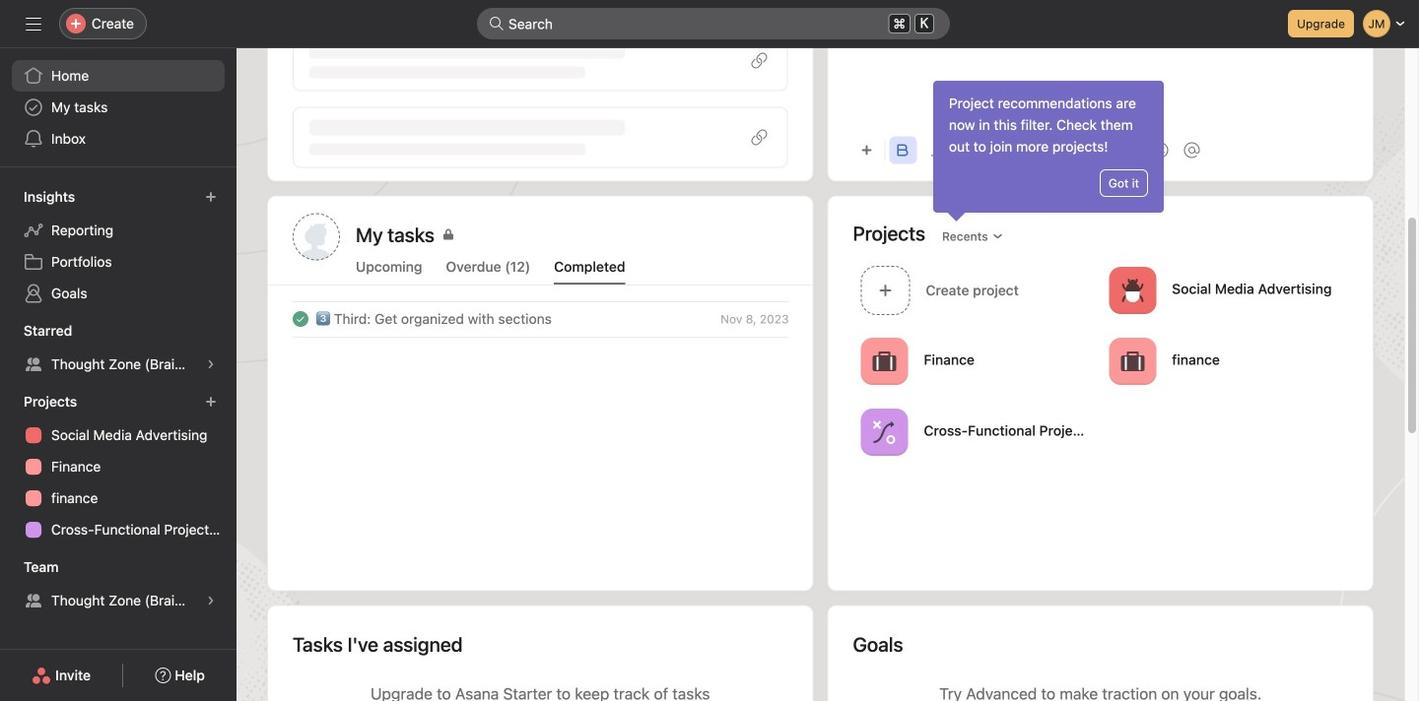 Task type: vqa. For each thing, say whether or not it's contained in the screenshot.
List Item
yes



Task type: locate. For each thing, give the bounding box(es) containing it.
prominent image
[[489, 16, 505, 32]]

at mention image
[[1184, 142, 1200, 158]]

bug image
[[1121, 279, 1145, 303]]

bold image
[[897, 144, 909, 156]]

projects element
[[0, 384, 237, 550]]

line_and_symbols image
[[873, 421, 896, 445]]

document
[[853, 0, 1348, 120]]

insights element
[[0, 179, 237, 313]]

hide sidebar image
[[26, 16, 41, 32]]

toolbar
[[853, 128, 1348, 172]]

briefcase image
[[873, 350, 896, 374]]

starred element
[[0, 313, 237, 384]]

None field
[[477, 8, 950, 39]]

code image
[[1024, 144, 1035, 156]]

tooltip
[[933, 81, 1164, 219]]

bulleted list image
[[1055, 144, 1067, 156]]

numbered list image
[[1087, 144, 1099, 156]]

Completed checkbox
[[289, 308, 312, 331]]

list item
[[269, 302, 813, 337]]



Task type: describe. For each thing, give the bounding box(es) containing it.
see details, thought zone (brainstorm space) image
[[205, 359, 217, 371]]

global element
[[0, 48, 237, 167]]

new project or portfolio image
[[205, 396, 217, 408]]

new insights image
[[205, 191, 217, 203]]

italics image
[[929, 144, 941, 156]]

add profile photo image
[[293, 213, 340, 261]]

briefcase image
[[1121, 350, 1145, 374]]

underline image
[[961, 144, 972, 156]]

Search tasks, projects, and more text field
[[477, 8, 950, 39]]

insert an object image
[[861, 144, 873, 156]]

strikethrough image
[[992, 144, 1004, 156]]

link image
[[1118, 144, 1130, 156]]

completed image
[[289, 308, 312, 331]]

see details, thought zone (brainstorm space) image
[[205, 595, 217, 607]]

teams element
[[0, 550, 237, 621]]



